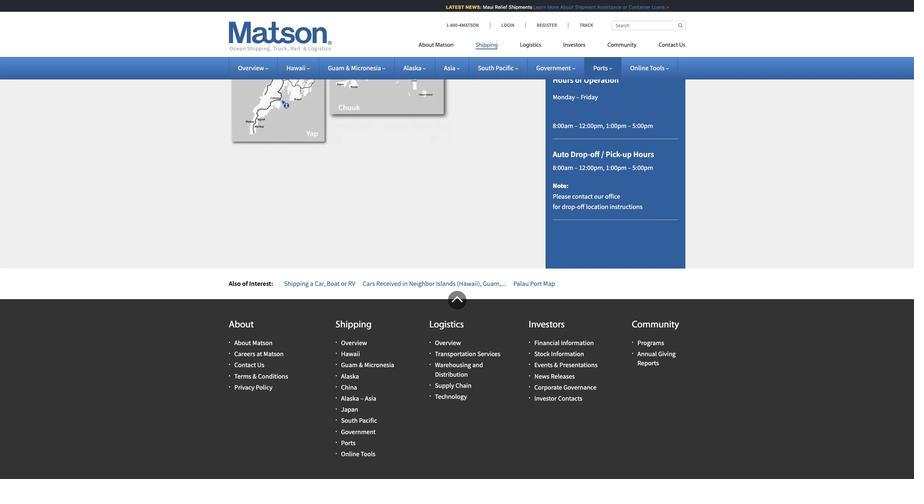 Task type: vqa. For each thing, say whether or not it's contained in the screenshot.
. at the left of the page
no



Task type: describe. For each thing, give the bounding box(es) containing it.
login
[[502, 22, 515, 28]]

releases
[[551, 372, 575, 381]]

kolonia pnp 96941
[[553, 8, 605, 16]]

corporate
[[535, 383, 562, 392]]

maui
[[479, 4, 490, 10]]

contact inside about matson careers at matson contact us terms & conditions privacy policy
[[234, 361, 256, 370]]

pnp
[[576, 8, 587, 16]]

agent: kosrae shipping po box 51 lelu, kosrae fsm 96944
[[553, 26, 617, 56]]

1 horizontal spatial hours
[[634, 149, 654, 159]]

1 vertical spatial information
[[551, 350, 584, 358]]

0 horizontal spatial overview link
[[238, 64, 269, 72]]

news
[[535, 372, 550, 381]]

hawaii link for "china" "link"
[[341, 350, 360, 358]]

palau
[[514, 280, 529, 288]]

ports inside overview hawaii guam & micronesia alaska china alaska – asia japan south pacific government ports online tools
[[341, 439, 356, 447]]

of for operation
[[575, 75, 582, 85]]

transportation services link
[[435, 350, 501, 358]]

0 vertical spatial alaska
[[404, 64, 422, 72]]

learn
[[530, 4, 542, 10]]

container
[[625, 4, 646, 10]]

annual giving reports link
[[638, 350, 676, 368]]

2 12:00pm, from the top
[[579, 164, 605, 172]]

japan link
[[341, 406, 358, 414]]

matson for about matson careers at matson contact us terms & conditions privacy policy
[[252, 339, 273, 347]]

friday
[[581, 93, 598, 101]]

overview hawaii guam & micronesia alaska china alaska – asia japan south pacific government ports online tools
[[341, 339, 394, 459]]

1-800-4matson link
[[446, 22, 490, 28]]

cars received in neighbor islands (hawaii), guam,...
[[363, 280, 506, 288]]

2 vertical spatial matson
[[264, 350, 284, 358]]

2 vertical spatial alaska
[[341, 394, 359, 403]]

pick-
[[606, 149, 623, 159]]

lelu,
[[553, 47, 566, 56]]

asia link
[[444, 64, 460, 72]]

guam & micronesia link for hawaii link corresponding to "china" "link"
[[341, 361, 394, 370]]

drop-
[[571, 149, 591, 159]]

overview for overview transportation services warehousing and distribution supply chain technology
[[435, 339, 461, 347]]

0 horizontal spatial or
[[341, 280, 347, 288]]

governance
[[564, 383, 597, 392]]

track
[[580, 22, 594, 28]]

overview link for logistics
[[435, 339, 461, 347]]

corporate governance link
[[535, 383, 597, 392]]

events
[[535, 361, 553, 370]]

agent:
[[553, 26, 571, 34]]

alaska link for "china" "link"
[[341, 372, 359, 381]]

for
[[553, 203, 561, 211]]

auto
[[553, 149, 569, 159]]

warehousing
[[435, 361, 471, 370]]

micronesia inside overview hawaii guam & micronesia alaska china alaska – asia japan south pacific government ports online tools
[[364, 361, 394, 370]]

(hawaii),
[[457, 280, 482, 288]]

1 horizontal spatial tools
[[650, 64, 665, 72]]

1 vertical spatial alaska
[[341, 372, 359, 381]]

Search search field
[[612, 21, 686, 30]]

also
[[229, 280, 241, 288]]

about for about matson
[[419, 42, 434, 48]]

contacts
[[558, 394, 583, 403]]

news:
[[461, 4, 478, 10]]

guam & micronesia link for hawaii link associated with asia link
[[328, 64, 386, 72]]

programs link
[[638, 339, 664, 347]]

hawaii link for asia link
[[287, 64, 310, 72]]

technology
[[435, 393, 467, 401]]

shipping inside agent: kosrae shipping po box 51 lelu, kosrae fsm 96944
[[592, 26, 617, 34]]

off inside "note: please contact our office for drop-off location instructions"
[[577, 203, 585, 211]]

overview for overview
[[238, 64, 264, 72]]

about for about matson careers at matson contact us terms & conditions privacy policy
[[234, 339, 251, 347]]

track link
[[568, 22, 594, 28]]

backtop image
[[448, 291, 466, 310]]

policy
[[256, 383, 273, 392]]

up
[[623, 149, 632, 159]]

map showing matson at federated states of micronesia (fsm) ports - chuuk, pohnpei, yap, kosrae image
[[229, 0, 450, 146]]

>
[[662, 4, 665, 10]]

1 vertical spatial contact us link
[[234, 361, 264, 370]]

shipment
[[571, 4, 592, 10]]

alaska link for asia link
[[404, 64, 426, 72]]

tools inside overview hawaii guam & micronesia alaska china alaska – asia japan south pacific government ports online tools
[[361, 450, 376, 459]]

our
[[594, 192, 604, 201]]

1 horizontal spatial online tools link
[[631, 64, 669, 72]]

1 vertical spatial kosrae
[[568, 47, 587, 56]]

careers at matson link
[[234, 350, 284, 358]]

0 vertical spatial government link
[[537, 64, 576, 72]]

south inside overview hawaii guam & micronesia alaska china alaska – asia japan south pacific government ports online tools
[[341, 417, 358, 425]]

footer containing about
[[0, 291, 915, 480]]

1 horizontal spatial ports link
[[594, 64, 613, 72]]

japan
[[341, 406, 358, 414]]

about matson link for shipping link at the right top of the page
[[419, 39, 465, 54]]

financial information link
[[535, 339, 594, 347]]

monday – friday
[[553, 93, 598, 101]]

0 vertical spatial kosrae
[[572, 26, 591, 34]]

of for interest:
[[242, 280, 248, 288]]

about matson
[[419, 42, 454, 48]]

1 horizontal spatial off
[[591, 149, 600, 159]]

0 vertical spatial south pacific link
[[478, 64, 519, 72]]

logistics link
[[509, 39, 553, 54]]

financial
[[535, 339, 560, 347]]

latest news: maui relief shipments learn more about shipment assistance or container loans >
[[442, 4, 665, 10]]

kolonia
[[553, 8, 574, 16]]

about for about
[[229, 320, 254, 330]]

guam,...
[[483, 280, 506, 288]]

1-
[[446, 22, 450, 28]]

investor
[[535, 394, 557, 403]]

& inside financial information stock information events & presentations news releases corporate governance investor contacts
[[554, 361, 558, 370]]

south pacific
[[478, 64, 514, 72]]

islands
[[436, 280, 456, 288]]

received
[[376, 280, 401, 288]]

blue matson logo with ocean, shipping, truck, rail and logistics written beneath it. image
[[229, 22, 332, 52]]

shipments
[[505, 4, 528, 10]]

800-
[[450, 22, 459, 28]]

china link
[[341, 383, 357, 392]]

monday
[[553, 93, 575, 101]]

neighbor
[[409, 280, 435, 288]]

supply
[[435, 382, 454, 390]]

reports
[[638, 359, 659, 368]]

government inside overview hawaii guam & micronesia alaska china alaska – asia japan south pacific government ports online tools
[[341, 428, 376, 436]]

cars received in neighbor islands (hawaii), guam,... link
[[363, 280, 506, 288]]

us inside top menu 'navigation'
[[680, 42, 686, 48]]

assistance
[[593, 4, 617, 10]]

1 horizontal spatial pacific
[[496, 64, 514, 72]]

operation
[[584, 75, 619, 85]]

investors link
[[553, 39, 597, 54]]

supply chain link
[[435, 382, 472, 390]]



Task type: locate. For each thing, give the bounding box(es) containing it.
latest
[[442, 4, 460, 10]]

conditions
[[258, 372, 288, 381]]

2 5:00pm from the top
[[633, 164, 654, 172]]

12:00pm, down the /
[[579, 164, 605, 172]]

12:00pm, down friday
[[579, 121, 605, 130]]

ports link down the japan link
[[341, 439, 356, 447]]

1 vertical spatial contact
[[234, 361, 256, 370]]

1 vertical spatial ports
[[341, 439, 356, 447]]

0 horizontal spatial government link
[[341, 428, 376, 436]]

1 vertical spatial pacific
[[359, 417, 377, 425]]

box
[[563, 37, 573, 45]]

hawaii down blue matson logo with ocean, shipping, truck, rail and logistics written beneath it.
[[287, 64, 306, 72]]

off
[[591, 149, 600, 159], [577, 203, 585, 211]]

1 horizontal spatial government
[[537, 64, 571, 72]]

government link down lelu,
[[537, 64, 576, 72]]

0 vertical spatial or
[[619, 4, 623, 10]]

register
[[537, 22, 557, 28]]

shipping
[[592, 26, 617, 34], [476, 42, 498, 48], [284, 280, 309, 288], [336, 320, 372, 330]]

alaska up china
[[341, 372, 359, 381]]

port
[[530, 280, 542, 288]]

shipping a car, boat or rv link
[[284, 280, 356, 288]]

hours right up on the top
[[634, 149, 654, 159]]

2 8:00am from the top
[[553, 164, 573, 172]]

overview for overview hawaii guam & micronesia alaska china alaska – asia japan south pacific government ports online tools
[[341, 339, 367, 347]]

guam inside overview hawaii guam & micronesia alaska china alaska – asia japan south pacific government ports online tools
[[341, 361, 358, 370]]

more
[[543, 4, 555, 10]]

asia inside overview hawaii guam & micronesia alaska china alaska – asia japan south pacific government ports online tools
[[365, 394, 377, 403]]

overview inside overview hawaii guam & micronesia alaska china alaska – asia japan south pacific government ports online tools
[[341, 339, 367, 347]]

1 vertical spatial about matson link
[[234, 339, 273, 347]]

1 vertical spatial online tools link
[[341, 450, 376, 459]]

government down japan
[[341, 428, 376, 436]]

hawaii up "china" "link"
[[341, 350, 360, 358]]

5:00pm
[[633, 121, 654, 130], [633, 164, 654, 172]]

alaska down about matson in the left of the page
[[404, 64, 422, 72]]

0 vertical spatial about matson link
[[419, 39, 465, 54]]

terms & conditions link
[[234, 372, 288, 381]]

1 horizontal spatial south pacific link
[[478, 64, 519, 72]]

government down lelu,
[[537, 64, 571, 72]]

0 vertical spatial guam
[[328, 64, 345, 72]]

community inside top menu 'navigation'
[[608, 42, 637, 48]]

section containing hours of operation
[[536, 0, 695, 269]]

1 vertical spatial alaska link
[[341, 372, 359, 381]]

south pacific link down the japan link
[[341, 417, 377, 425]]

kosrae
[[572, 26, 591, 34], [568, 47, 587, 56]]

contact down search search box
[[659, 42, 678, 48]]

0 horizontal spatial ports
[[341, 439, 356, 447]]

careers
[[234, 350, 255, 358]]

2 8:00am – 12:00pm, 1:00pm – 5:00pm from the top
[[553, 164, 654, 172]]

0 horizontal spatial online tools link
[[341, 450, 376, 459]]

chain
[[456, 382, 472, 390]]

ports down the japan link
[[341, 439, 356, 447]]

0 vertical spatial us
[[680, 42, 686, 48]]

privacy
[[234, 383, 255, 392]]

1 horizontal spatial us
[[680, 42, 686, 48]]

matson down 1-
[[435, 42, 454, 48]]

government link down japan
[[341, 428, 376, 436]]

1 horizontal spatial about matson link
[[419, 39, 465, 54]]

drop-
[[562, 203, 577, 211]]

hours
[[553, 75, 574, 85], [634, 149, 654, 159]]

ports up operation
[[594, 64, 608, 72]]

events & presentations link
[[535, 361, 598, 370]]

matson for about matson
[[435, 42, 454, 48]]

1 horizontal spatial of
[[575, 75, 582, 85]]

1 vertical spatial government
[[341, 428, 376, 436]]

0 horizontal spatial ports link
[[341, 439, 356, 447]]

1 vertical spatial micronesia
[[364, 361, 394, 370]]

news releases link
[[535, 372, 575, 381]]

51
[[574, 37, 581, 45]]

1 horizontal spatial overview
[[341, 339, 367, 347]]

1 vertical spatial hours
[[634, 149, 654, 159]]

1 5:00pm from the top
[[633, 121, 654, 130]]

1 horizontal spatial online
[[631, 64, 649, 72]]

guam & micronesia
[[328, 64, 381, 72]]

boat
[[327, 280, 340, 288]]

0 horizontal spatial us
[[257, 361, 264, 370]]

1:00pm down "pick-"
[[606, 164, 627, 172]]

or left container at the top right of page
[[619, 4, 623, 10]]

search image
[[679, 23, 683, 28]]

1 vertical spatial 12:00pm,
[[579, 164, 605, 172]]

us
[[680, 42, 686, 48], [257, 361, 264, 370]]

0 horizontal spatial hawaii
[[287, 64, 306, 72]]

0 horizontal spatial south pacific link
[[341, 417, 377, 425]]

8:00am up auto at the top of the page
[[553, 121, 573, 130]]

12:00pm,
[[579, 121, 605, 130], [579, 164, 605, 172]]

note: please contact our office for drop-off location instructions
[[553, 181, 643, 211]]

register link
[[526, 22, 568, 28]]

stock
[[535, 350, 550, 358]]

0 horizontal spatial hawaii link
[[287, 64, 310, 72]]

& inside about matson careers at matson contact us terms & conditions privacy policy
[[253, 372, 257, 381]]

0 horizontal spatial contact us link
[[234, 361, 264, 370]]

0 vertical spatial information
[[561, 339, 594, 347]]

logistics down backtop image
[[430, 320, 464, 330]]

1 12:00pm, from the top
[[579, 121, 605, 130]]

1 horizontal spatial government link
[[537, 64, 576, 72]]

0 vertical spatial online tools link
[[631, 64, 669, 72]]

0 horizontal spatial tools
[[361, 450, 376, 459]]

0 vertical spatial hours
[[553, 75, 574, 85]]

transportation
[[435, 350, 476, 358]]

or left rv
[[341, 280, 347, 288]]

0 vertical spatial logistics
[[520, 42, 541, 48]]

0 vertical spatial ports link
[[594, 64, 613, 72]]

hours up monday
[[553, 75, 574, 85]]

government link
[[537, 64, 576, 72], [341, 428, 376, 436]]

0 vertical spatial guam & micronesia link
[[328, 64, 386, 72]]

matson right at
[[264, 350, 284, 358]]

community up programs link
[[632, 320, 680, 330]]

0 vertical spatial contact
[[659, 42, 678, 48]]

0 vertical spatial of
[[575, 75, 582, 85]]

1 horizontal spatial overview link
[[341, 339, 367, 347]]

0 horizontal spatial of
[[242, 280, 248, 288]]

2 1:00pm from the top
[[606, 164, 627, 172]]

0 horizontal spatial hours
[[553, 75, 574, 85]]

guam & micronesia link
[[328, 64, 386, 72], [341, 361, 394, 370]]

0 vertical spatial asia
[[444, 64, 456, 72]]

off left the /
[[591, 149, 600, 159]]

south down the japan link
[[341, 417, 358, 425]]

contact down careers
[[234, 361, 256, 370]]

learn more about shipment assistance or container loans > link
[[530, 4, 665, 10]]

logistics
[[520, 42, 541, 48], [430, 320, 464, 330]]

1 horizontal spatial or
[[619, 4, 623, 10]]

about inside about matson careers at matson contact us terms & conditions privacy policy
[[234, 339, 251, 347]]

contact us
[[659, 42, 686, 48]]

south down shipping link at the right top of the page
[[478, 64, 495, 72]]

1 horizontal spatial hawaii link
[[341, 350, 360, 358]]

pacific down alaska – asia link
[[359, 417, 377, 425]]

stock information link
[[535, 350, 584, 358]]

distribution
[[435, 370, 468, 379]]

community right fsm
[[608, 42, 637, 48]]

terms
[[234, 372, 251, 381]]

0 vertical spatial micronesia
[[351, 64, 381, 72]]

hours of operation
[[553, 75, 619, 85]]

of right also
[[242, 280, 248, 288]]

alaska up the japan link
[[341, 394, 359, 403]]

1 horizontal spatial alaska link
[[404, 64, 426, 72]]

logistics inside top menu 'navigation'
[[520, 42, 541, 48]]

us down search icon
[[680, 42, 686, 48]]

0 vertical spatial online
[[631, 64, 649, 72]]

/
[[602, 149, 604, 159]]

alaska link down about matson in the left of the page
[[404, 64, 426, 72]]

0 vertical spatial off
[[591, 149, 600, 159]]

8:00am
[[553, 121, 573, 130], [553, 164, 573, 172]]

1 vertical spatial south
[[341, 417, 358, 425]]

shipping inside top menu 'navigation'
[[476, 42, 498, 48]]

about matson careers at matson contact us terms & conditions privacy policy
[[234, 339, 288, 392]]

0 horizontal spatial alaska link
[[341, 372, 359, 381]]

in
[[403, 280, 408, 288]]

1-800-4matson
[[446, 22, 479, 28]]

1 vertical spatial 1:00pm
[[606, 164, 627, 172]]

0 vertical spatial contact us link
[[648, 39, 686, 54]]

0 vertical spatial ports
[[594, 64, 608, 72]]

– inside overview hawaii guam & micronesia alaska china alaska – asia japan south pacific government ports online tools
[[361, 394, 364, 403]]

of up monday – friday
[[575, 75, 582, 85]]

shipping link
[[465, 39, 509, 54]]

1 vertical spatial ports link
[[341, 439, 356, 447]]

contact us link down careers
[[234, 361, 264, 370]]

0 vertical spatial 12:00pm,
[[579, 121, 605, 130]]

online inside overview hawaii guam & micronesia alaska china alaska – asia japan south pacific government ports online tools
[[341, 450, 360, 459]]

investors inside top menu 'navigation'
[[564, 42, 586, 48]]

1 8:00am from the top
[[553, 121, 573, 130]]

0 horizontal spatial contact
[[234, 361, 256, 370]]

pacific inside overview hawaii guam & micronesia alaska china alaska – asia japan south pacific government ports online tools
[[359, 417, 377, 425]]

information up events & presentations link
[[551, 350, 584, 358]]

8:00am – 12:00pm, 1:00pm – 5:00pm up the /
[[553, 121, 654, 130]]

kosrae down 51
[[568, 47, 587, 56]]

hawaii link up "china" "link"
[[341, 350, 360, 358]]

overview link for shipping
[[341, 339, 367, 347]]

1 horizontal spatial hawaii
[[341, 350, 360, 358]]

of
[[575, 75, 582, 85], [242, 280, 248, 288]]

about
[[556, 4, 570, 10], [419, 42, 434, 48], [229, 320, 254, 330], [234, 339, 251, 347]]

us up terms & conditions "link"
[[257, 361, 264, 370]]

0 vertical spatial 8:00am
[[553, 121, 573, 130]]

0 horizontal spatial overview
[[238, 64, 264, 72]]

office
[[605, 192, 621, 201]]

–
[[577, 93, 580, 101], [575, 121, 578, 130], [628, 121, 631, 130], [575, 164, 578, 172], [628, 164, 631, 172], [361, 394, 364, 403]]

south pacific link
[[478, 64, 519, 72], [341, 417, 377, 425]]

0 vertical spatial pacific
[[496, 64, 514, 72]]

0 horizontal spatial logistics
[[430, 320, 464, 330]]

1 horizontal spatial logistics
[[520, 42, 541, 48]]

1 1:00pm from the top
[[606, 121, 627, 130]]

1 vertical spatial investors
[[529, 320, 565, 330]]

palau port map link
[[514, 280, 555, 288]]

1 8:00am – 12:00pm, 1:00pm – 5:00pm from the top
[[553, 121, 654, 130]]

alaska link up china
[[341, 372, 359, 381]]

online tools link
[[631, 64, 669, 72], [341, 450, 376, 459]]

1 vertical spatial guam
[[341, 361, 358, 370]]

1 vertical spatial matson
[[252, 339, 273, 347]]

96941
[[589, 8, 605, 16]]

programs annual giving reports
[[638, 339, 676, 368]]

96944
[[601, 47, 617, 56]]

information up stock information 'link'
[[561, 339, 594, 347]]

kosrae up 51
[[572, 26, 591, 34]]

1 horizontal spatial ports
[[594, 64, 608, 72]]

contact
[[572, 192, 593, 201]]

contact us link down search icon
[[648, 39, 686, 54]]

loans
[[648, 4, 661, 10]]

1 vertical spatial us
[[257, 361, 264, 370]]

1 horizontal spatial asia
[[444, 64, 456, 72]]

1 vertical spatial guam & micronesia link
[[341, 361, 394, 370]]

footer
[[0, 291, 915, 480]]

ports link up operation
[[594, 64, 613, 72]]

instructions
[[610, 203, 643, 211]]

1 horizontal spatial south
[[478, 64, 495, 72]]

None search field
[[612, 21, 686, 30]]

about matson link down 1-
[[419, 39, 465, 54]]

overview inside the overview transportation services warehousing and distribution supply chain technology
[[435, 339, 461, 347]]

logistics down register link
[[520, 42, 541, 48]]

about matson link up careers at matson 'link'
[[234, 339, 273, 347]]

of inside section
[[575, 75, 582, 85]]

0 horizontal spatial about matson link
[[234, 339, 273, 347]]

about matson link inside footer
[[234, 339, 273, 347]]

section
[[536, 0, 695, 269]]

0 vertical spatial government
[[537, 64, 571, 72]]

contact inside top menu 'navigation'
[[659, 42, 678, 48]]

0 vertical spatial investors
[[564, 42, 586, 48]]

investor contacts link
[[535, 394, 583, 403]]

1 vertical spatial tools
[[361, 450, 376, 459]]

relief
[[491, 4, 503, 10]]

8:00am – 12:00pm, 1:00pm – 5:00pm down the /
[[553, 164, 654, 172]]

about inside top menu 'navigation'
[[419, 42, 434, 48]]

1 vertical spatial off
[[577, 203, 585, 211]]

matson
[[435, 42, 454, 48], [252, 339, 273, 347], [264, 350, 284, 358]]

1 vertical spatial 8:00am – 12:00pm, 1:00pm – 5:00pm
[[553, 164, 654, 172]]

top menu navigation
[[419, 39, 686, 54]]

annual
[[638, 350, 657, 358]]

& inside overview hawaii guam & micronesia alaska china alaska – asia japan south pacific government ports online tools
[[359, 361, 363, 370]]

matson inside top menu 'navigation'
[[435, 42, 454, 48]]

a
[[310, 280, 314, 288]]

0 vertical spatial alaska link
[[404, 64, 426, 72]]

matson up at
[[252, 339, 273, 347]]

1 vertical spatial 5:00pm
[[633, 164, 654, 172]]

us inside about matson careers at matson contact us terms & conditions privacy policy
[[257, 361, 264, 370]]

1 vertical spatial community
[[632, 320, 680, 330]]

0 vertical spatial 8:00am – 12:00pm, 1:00pm – 5:00pm
[[553, 121, 654, 130]]

about matson link for careers at matson 'link'
[[234, 339, 273, 347]]

1 vertical spatial government link
[[341, 428, 376, 436]]

hawaii inside overview hawaii guam & micronesia alaska china alaska – asia japan south pacific government ports online tools
[[341, 350, 360, 358]]

south pacific link down shipping link at the right top of the page
[[478, 64, 519, 72]]

information
[[561, 339, 594, 347], [551, 350, 584, 358]]

warehousing and distribution link
[[435, 361, 483, 379]]

8:00am down auto at the top of the page
[[553, 164, 573, 172]]

0 horizontal spatial online
[[341, 450, 360, 459]]

0 vertical spatial tools
[[650, 64, 665, 72]]

1 vertical spatial asia
[[365, 394, 377, 403]]

note:
[[553, 181, 569, 190]]

0 vertical spatial 1:00pm
[[606, 121, 627, 130]]

login link
[[490, 22, 526, 28]]

privacy policy link
[[234, 383, 273, 392]]

alaska – asia link
[[341, 394, 377, 403]]

pacific down shipping link at the right top of the page
[[496, 64, 514, 72]]

online tools
[[631, 64, 665, 72]]

car,
[[315, 280, 326, 288]]

hawaii link down blue matson logo with ocean, shipping, truck, rail and logistics written beneath it.
[[287, 64, 310, 72]]

contact us link
[[648, 39, 686, 54], [234, 361, 264, 370]]

0 horizontal spatial off
[[577, 203, 585, 211]]

2 horizontal spatial overview
[[435, 339, 461, 347]]

financial information stock information events & presentations news releases corporate governance investor contacts
[[535, 339, 598, 403]]

1 vertical spatial online
[[341, 450, 360, 459]]

4matson
[[459, 22, 479, 28]]

off down contact
[[577, 203, 585, 211]]

1:00pm up "pick-"
[[606, 121, 627, 130]]

and
[[473, 361, 483, 370]]

presentations
[[560, 361, 598, 370]]



